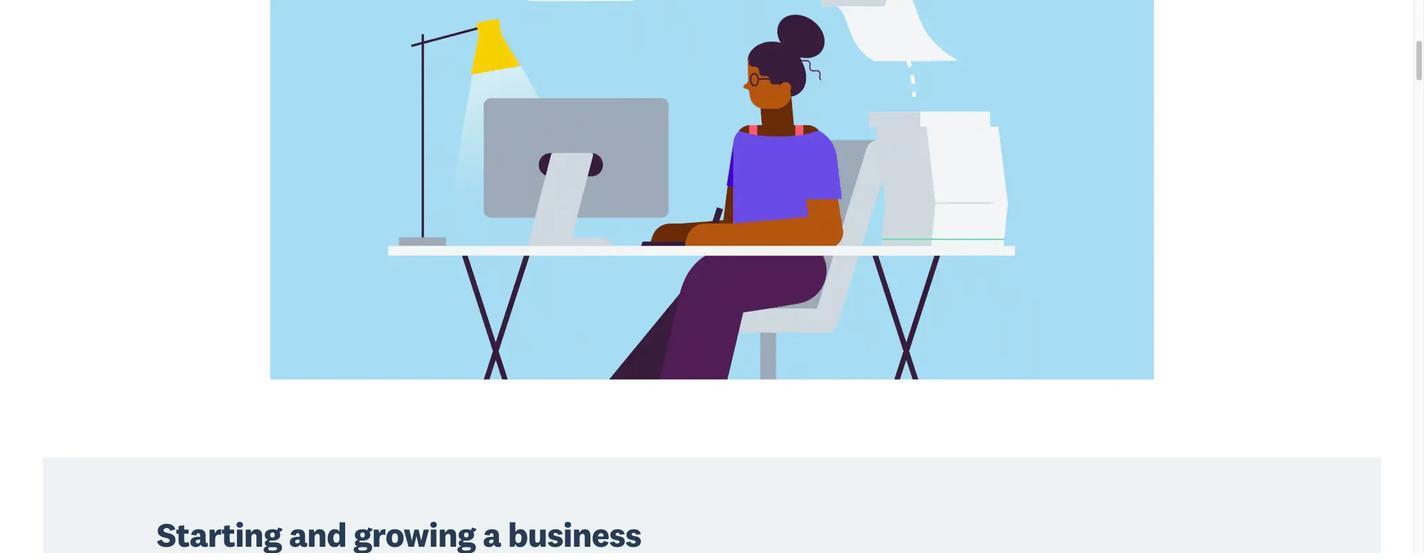 Task type: vqa. For each thing, say whether or not it's contained in the screenshot.
BILLS on the right top
no



Task type: describe. For each thing, give the bounding box(es) containing it.
a sole trader works at their desk sending invoices, reconciling bank statements and answering emails image
[[271, 0, 1154, 380]]



